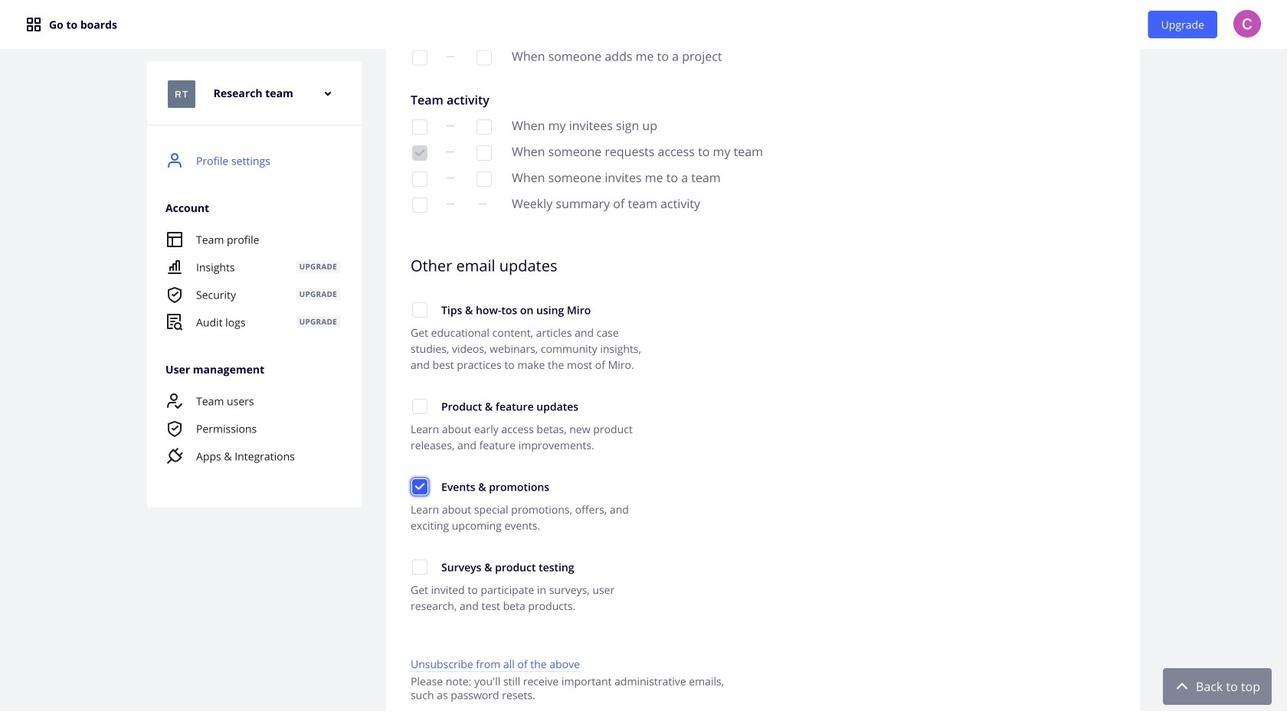Task type: vqa. For each thing, say whether or not it's contained in the screenshot.
first 'Notifications via slack' button from the bottom
yes



Task type: describe. For each thing, give the bounding box(es) containing it.
notifications via slack button for 3rd "notifications via email" button from the top of the page
[[475, 144, 494, 162]]

menu bar element
[[0, 0, 1288, 49]]

notifications via slack button for 4th "notifications via email" button from the bottom
[[475, 118, 494, 136]]

2 notifications via email button from the top
[[411, 118, 429, 136]]

5 notifications via email button from the top
[[411, 196, 429, 215]]

notifications via slack button for 5th "notifications via email" button from the bottom
[[475, 49, 494, 67]]

3 menu from the top
[[147, 388, 359, 471]]

1 menu from the top
[[147, 147, 359, 484]]

user menu: chirpy chipmunk image
[[1234, 10, 1261, 38]]

3 notifications via email button from the top
[[411, 144, 429, 162]]

2 menu from the top
[[147, 226, 359, 336]]

4 notifications via email button from the top
[[411, 170, 429, 189]]



Task type: locate. For each thing, give the bounding box(es) containing it.
3 notifications via slack button from the top
[[475, 144, 494, 162]]

spagx image
[[25, 15, 43, 34]]

4 notifications via slack button from the top
[[475, 170, 494, 189]]

Notifications via slack button
[[475, 49, 494, 67], [475, 118, 494, 136], [475, 144, 494, 162], [475, 170, 494, 189]]

2 notifications via slack button from the top
[[475, 118, 494, 136]]

None button
[[411, 301, 429, 320], [411, 398, 429, 416], [411, 478, 429, 497], [411, 559, 429, 577], [411, 301, 429, 320], [411, 398, 429, 416], [411, 478, 429, 497], [411, 559, 429, 577]]

1 notifications via slack button from the top
[[475, 49, 494, 67]]

1 notifications via email button from the top
[[411, 49, 429, 67]]

notifications via slack button for 4th "notifications via email" button
[[475, 170, 494, 189]]

Notifications via email button
[[411, 49, 429, 67], [411, 118, 429, 136], [411, 144, 429, 162], [411, 170, 429, 189], [411, 196, 429, 215]]

menu
[[147, 147, 359, 484], [147, 226, 359, 336], [147, 388, 359, 471]]



